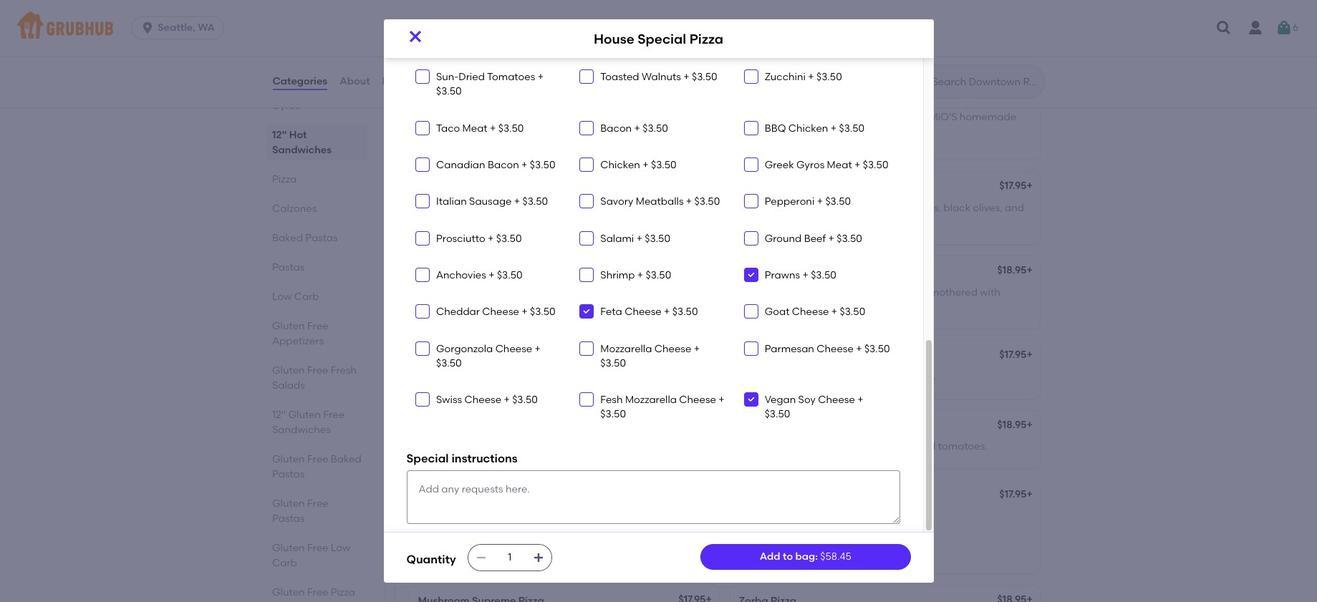 Task type: vqa. For each thing, say whether or not it's contained in the screenshot.
dough. associated with Our
yes



Task type: locate. For each thing, give the bounding box(es) containing it.
our inside our homemade pizza sauce, mozzarella, and up to 2 toppings of your choice on our fresh romio's homemade dough.
[[739, 96, 757, 109]]

pizza inside pizza all pizzas come with our homemade pizza sauce and are smothered with mozzarella on our fresh romio's dough. we have 4 kinds of crust trditional, thin crust. fresh garlic and whole wheat berry crust available for an additional charge. substitute pizza sauce and add toppings for an additional charge.
[[406, 5, 447, 23]]

canadian up beef
[[794, 202, 843, 214]]

$3.50 inside vegan soy cheese + $3.50
[[765, 409, 790, 421]]

1 tomatoes from the left
[[418, 301, 465, 313]]

Search Downtown Romio's Pizza and Pasta search field
[[931, 75, 1040, 89]]

on right taco
[[473, 111, 485, 123]]

0 vertical spatial baked
[[272, 232, 303, 244]]

2 vertical spatial sauce
[[525, 96, 554, 109]]

swiss
[[436, 394, 462, 406]]

12" down salads at the left
[[272, 409, 286, 421]]

mushrooms, inside pepperoni, canadian bacon, mushrooms, onions, green peppers, tomatoes, and feta cheese.
[[561, 202, 620, 214]]

0 horizontal spatial to
[[783, 551, 793, 563]]

have
[[890, 25, 910, 35]]

$3.50 down sauce,
[[839, 122, 865, 134]]

and left cold
[[867, 441, 886, 453]]

$3.50 inside sun-dried tomatoes + $3.50
[[436, 86, 462, 98]]

charge. down trditional,
[[990, 38, 1022, 48]]

pizza
[[406, 5, 447, 23], [690, 30, 724, 47], [457, 76, 483, 88], [797, 76, 822, 88], [272, 173, 296, 186], [490, 181, 516, 194], [819, 181, 845, 194], [467, 266, 493, 278], [814, 266, 840, 278], [739, 286, 763, 298], [465, 350, 490, 363], [764, 350, 790, 363], [775, 420, 801, 432], [468, 490, 493, 502], [330, 587, 355, 599]]

gluten for gluten free pastas
[[272, 498, 304, 510]]

svg image up plato's at top right
[[747, 234, 755, 243]]

$18.95 +
[[997, 264, 1033, 277], [997, 419, 1033, 431]]

1 horizontal spatial sauce
[[581, 25, 607, 35]]

pastas up the gluten free pastas
[[272, 468, 304, 481]]

1 horizontal spatial chicken
[[788, 122, 828, 134]]

0 horizontal spatial romio's
[[532, 111, 570, 123]]

1 additional from the left
[[668, 38, 711, 48]]

canadian up cheddar cheese + $3.50
[[473, 286, 522, 298]]

low up 'gluten free pizza'
[[330, 542, 350, 554]]

0 vertical spatial onions,
[[623, 202, 657, 214]]

1 horizontal spatial of
[[943, 25, 951, 35]]

feta
[[600, 306, 622, 318]]

green
[[660, 202, 688, 214], [623, 286, 651, 298], [516, 371, 544, 383]]

mushrooms, onions, green peppers, and tomatoes.
[[418, 371, 663, 383]]

canadian down hawaiian
[[418, 510, 467, 523]]

1 vertical spatial $18.95
[[997, 419, 1027, 431]]

greek up goat cheese + $3.50
[[800, 286, 829, 298]]

1 horizontal spatial house special pizza
[[594, 30, 724, 47]]

svg image for feta cheese
[[583, 307, 591, 316]]

gluten inside gluten free fresh salads
[[272, 365, 304, 377]]

italian sausage, mushrooms, and onions.
[[739, 371, 936, 383]]

gluten inside gluten free low carb
[[272, 542, 304, 554]]

beef,
[[778, 441, 802, 453]]

gluten free appetizers
[[272, 320, 328, 347]]

for down kinds
[[919, 38, 930, 48]]

canadian inside pepperoni, canadian bacon, mushrooms, black olives, and italian sausage.
[[794, 202, 843, 214]]

seattle, wa
[[158, 21, 215, 34]]

1 vertical spatial carb
[[272, 557, 297, 569]]

2 horizontal spatial for
[[919, 38, 930, 48]]

0 vertical spatial of
[[943, 25, 951, 35]]

$10.95
[[997, 75, 1027, 87]]

1 horizontal spatial greek
[[800, 286, 829, 298]]

pizza up mushrooms,
[[465, 350, 490, 363]]

sausage,
[[772, 371, 816, 383]]

greek
[[765, 159, 794, 171], [800, 286, 829, 298]]

svg image for sun-dried tomatoes + $3.50
[[418, 72, 427, 81]]

available
[[602, 38, 640, 48]]

1 horizontal spatial sausage.
[[772, 216, 816, 228]]

meat right taco
[[462, 122, 488, 134]]

cheese right feta
[[625, 306, 662, 318]]

0 vertical spatial bacon
[[600, 122, 632, 134]]

cheese up 'italian sausage, mushrooms, and onions.' at bottom
[[817, 343, 854, 355]]

1 vertical spatial sandwiches
[[272, 424, 330, 436]]

1 horizontal spatial toppings
[[880, 38, 917, 48]]

mushrooms, up cheese.
[[561, 202, 620, 214]]

bacon,
[[524, 202, 558, 214], [845, 202, 879, 214], [524, 286, 558, 298]]

1 vertical spatial green
[[623, 286, 651, 298]]

gluten down 12" gluten free sandwiches
[[272, 453, 304, 466]]

pizza inside our homemade pizza sauce and mozzarella on our fresh romio's homemade dough.
[[498, 96, 523, 109]]

0 horizontal spatial feta
[[537, 216, 556, 228]]

$3.50 up fesh
[[600, 357, 626, 369]]

greek inside pizza for the greek feta cheese lovers! smothered with onions, tomatoes and extra feta.
[[800, 286, 829, 298]]

add
[[760, 551, 780, 563]]

low inside gluten free low carb
[[330, 542, 350, 554]]

gluten down the gluten free pastas
[[272, 542, 304, 554]]

0 horizontal spatial greek
[[765, 159, 794, 171]]

1 charge. from the left
[[713, 38, 745, 48]]

1 $18.95 + from the top
[[997, 264, 1033, 277]]

1 vertical spatial ground
[[739, 441, 776, 453]]

free inside gluten free fresh salads
[[307, 365, 328, 377]]

0 horizontal spatial sauce
[[525, 96, 554, 109]]

gluten inside 12" gluten free sandwiches
[[288, 409, 321, 421]]

athens
[[739, 420, 773, 432]]

to
[[975, 96, 985, 109], [783, 551, 793, 563]]

sandwiches up gluten free baked pastas on the left
[[272, 424, 330, 436]]

italian down zeus
[[739, 371, 769, 383]]

thin
[[1018, 25, 1034, 35]]

of inside our homemade pizza sauce, mozzarella, and up to 2 toppings of your choice on our fresh romio's homemade dough.
[[784, 111, 794, 123]]

1 horizontal spatial romio's
[[739, 181, 778, 194]]

toasted
[[600, 71, 639, 83]]

$18.95 + for ground beef, mushrooms, and fresh cold tomatoes.
[[997, 419, 1033, 431]]

1 horizontal spatial for
[[766, 286, 779, 298]]

+ inside sun-dried tomatoes + $3.50
[[538, 71, 544, 83]]

2 our from the left
[[739, 96, 757, 109]]

0 vertical spatial feta
[[537, 216, 556, 228]]

prawns
[[765, 269, 800, 281]]

$3.50 down fesh
[[600, 409, 626, 421]]

bacon, inside pepperoni, canadian bacon, mushrooms, black olives, and italian sausage.
[[845, 202, 879, 214]]

sauce down tomatoes
[[525, 96, 554, 109]]

2 horizontal spatial romio's
[[808, 25, 841, 35]]

anchovies
[[436, 269, 486, 281]]

gluten inside the gluten free pastas
[[272, 498, 304, 510]]

$3.50
[[657, 34, 683, 46], [692, 71, 718, 83], [817, 71, 842, 83], [436, 86, 462, 98], [498, 122, 524, 134], [643, 122, 668, 134], [839, 122, 865, 134], [530, 159, 556, 171], [651, 159, 677, 171], [863, 159, 889, 171], [523, 196, 548, 208], [694, 196, 720, 208], [825, 196, 851, 208], [496, 233, 522, 245], [645, 233, 670, 245], [837, 233, 862, 245], [497, 269, 523, 281], [646, 269, 671, 281], [811, 269, 837, 281], [530, 306, 556, 318], [672, 306, 698, 318], [840, 306, 865, 318], [865, 343, 890, 355], [436, 357, 462, 369], [600, 357, 626, 369], [512, 394, 538, 406], [600, 409, 626, 421], [765, 409, 790, 421]]

shrimp
[[600, 269, 635, 281]]

2 vertical spatial peppers,
[[547, 371, 589, 383]]

feta
[[537, 216, 556, 228], [831, 286, 851, 298]]

sun-dried tomatoes + $3.50
[[436, 71, 544, 98]]

feta inside pizza for the greek feta cheese lovers! smothered with onions, tomatoes and extra feta.
[[831, 286, 851, 298]]

pizza up choice
[[819, 96, 843, 109]]

free for pizza
[[307, 587, 328, 599]]

garlic
[[456, 38, 479, 48]]

bacon, inside pepperoni, canadian bacon, mushrooms, green peppers, tomatoes and italian sausage.
[[524, 286, 558, 298]]

1 vertical spatial bacon
[[488, 159, 519, 171]]

0 horizontal spatial additional
[[668, 38, 711, 48]]

feta up extra
[[831, 286, 851, 298]]

homemade down cheese pizza
[[418, 125, 475, 138]]

1 horizontal spatial tomatoes
[[776, 301, 823, 313]]

svg image for goat cheese + $3.50
[[747, 307, 755, 316]]

instructions
[[452, 452, 518, 466]]

fresh down mozzarella,
[[888, 111, 912, 123]]

1 vertical spatial crust
[[579, 38, 600, 48]]

mozzarella inside pizza all pizzas come with our homemade pizza sauce and are smothered with mozzarella on our fresh romio's dough. we have 4 kinds of crust trditional, thin crust. fresh garlic and whole wheat berry crust available for an additional charge. substitute pizza sauce and add toppings for an additional charge.
[[710, 25, 755, 35]]

0 vertical spatial tomatoes.
[[614, 371, 663, 383]]

2 horizontal spatial onions,
[[739, 301, 773, 313]]

1 vertical spatial chicken
[[600, 159, 640, 171]]

1 horizontal spatial charge.
[[990, 38, 1022, 48]]

7" personal pizza
[[739, 76, 822, 88]]

prosciutto + $3.50
[[436, 233, 522, 245]]

1 $17.95 + from the top
[[999, 180, 1033, 192]]

and right olives,
[[1005, 202, 1024, 214]]

romio's inside pizza all pizzas come with our homemade pizza sauce and are smothered with mozzarella on our fresh romio's dough. we have 4 kinds of crust trditional, thin crust. fresh garlic and whole wheat berry crust available for an additional charge. substitute pizza sauce and add toppings for an additional charge.
[[808, 25, 841, 35]]

baked inside gluten free baked pastas
[[330, 453, 361, 466]]

an down kinds
[[932, 38, 943, 48]]

dough. inside pizza all pizzas come with our homemade pizza sauce and are smothered with mozzarella on our fresh romio's dough. we have 4 kinds of crust trditional, thin crust. fresh garlic and whole wheat berry crust available for an additional charge. substitute pizza sauce and add toppings for an additional charge.
[[843, 25, 872, 35]]

svg image inside 6 button
[[1276, 19, 1293, 37]]

toppings down personal
[[739, 111, 782, 123]]

2 12" from the top
[[272, 409, 286, 421]]

italian
[[436, 196, 467, 208], [739, 216, 769, 228], [489, 301, 520, 313], [739, 371, 769, 383]]

2 additional from the left
[[945, 38, 988, 48]]

gluten free pizza
[[272, 587, 355, 599]]

pastas inside the gluten free pastas
[[272, 513, 304, 525]]

chicken right the 'bbq'
[[788, 122, 828, 134]]

green down shrimp + $3.50
[[623, 286, 651, 298]]

svg image left seattle,
[[140, 21, 155, 35]]

additional
[[668, 38, 711, 48], [945, 38, 988, 48]]

Input item quantity number field
[[494, 545, 526, 571]]

gluten free low carb
[[272, 542, 350, 569]]

0 horizontal spatial house
[[418, 181, 449, 194]]

1 vertical spatial 12"
[[272, 409, 286, 421]]

$14.95
[[677, 76, 707, 88]]

and left onions.
[[880, 371, 899, 383]]

special for pepperoni, canadian bacon, mushrooms, black olives, and italian sausage.
[[780, 181, 817, 194]]

svg image left the 'bbq'
[[747, 124, 755, 132]]

1 horizontal spatial additional
[[945, 38, 988, 48]]

our inside our homemade pizza sauce and mozzarella on our fresh romio's homemade dough.
[[418, 96, 436, 109]]

12" for 12" hot sandwiches
[[272, 129, 286, 141]]

free down 12" gluten free sandwiches
[[307, 453, 328, 466]]

2 vertical spatial green
[[516, 371, 544, 383]]

mushrooms, inside pepperoni, canadian bacon, mushrooms, green peppers, tomatoes and italian sausage.
[[561, 286, 620, 298]]

1 vertical spatial baked
[[330, 453, 361, 466]]

cheese up mushrooms, onions, green peppers, and tomatoes.
[[495, 343, 532, 355]]

with
[[472, 25, 490, 35], [691, 25, 708, 35], [980, 286, 1000, 298]]

our for our homemade pizza sauce and mozzarella on our fresh romio's homemade dough.
[[418, 96, 436, 109]]

bacon, for italian
[[524, 286, 558, 298]]

plato's special pizza
[[739, 266, 840, 278]]

baked down 12" gluten free sandwiches
[[330, 453, 361, 466]]

svg image left prosciutto
[[418, 234, 427, 243]]

0 vertical spatial house
[[594, 30, 635, 47]]

and left up
[[938, 96, 957, 109]]

fresh inside our homemade pizza sauce, mozzarella, and up to 2 toppings of your choice on our fresh romio's homemade dough.
[[888, 111, 912, 123]]

greek gyros meat + $3.50
[[765, 159, 889, 171]]

sandwiches inside 12" gluten free sandwiches
[[272, 424, 330, 436]]

homemade inside pizza all pizzas come with our homemade pizza sauce and are smothered with mozzarella on our fresh romio's dough. we have 4 kinds of crust trditional, thin crust. fresh garlic and whole wheat berry crust available for an additional charge. substitute pizza sauce and add toppings for an additional charge.
[[507, 25, 556, 35]]

for left the
[[766, 286, 779, 298]]

svg image right berry
[[583, 36, 591, 44]]

cheese down anchovies + $3.50
[[482, 306, 519, 318]]

pepperoni, for and
[[418, 286, 470, 298]]

0 horizontal spatial low
[[272, 291, 291, 303]]

bacon up chicken + $3.50
[[600, 122, 632, 134]]

1 horizontal spatial feta
[[831, 286, 851, 298]]

onions, down the gorgonzola cheese + $3.50
[[479, 371, 514, 383]]

walnuts
[[642, 71, 681, 83]]

gluten inside gluten free baked pastas
[[272, 453, 304, 466]]

seattle, wa button
[[131, 16, 230, 39]]

canadian
[[436, 159, 485, 171], [473, 202, 522, 214], [794, 202, 843, 214], [473, 286, 522, 298], [418, 510, 467, 523]]

mushrooms, left black
[[882, 202, 941, 214]]

tomatoes down the
[[776, 301, 823, 313]]

1 vertical spatial sauce
[[815, 38, 840, 48]]

dough. down 7"
[[739, 125, 773, 138]]

0 horizontal spatial onions,
[[479, 371, 514, 383]]

1 vertical spatial romio's
[[532, 111, 570, 123]]

canadian inside pepperoni, canadian bacon, mushrooms, onions, green peppers, tomatoes, and feta cheese.
[[473, 202, 522, 214]]

+ inside mozzarella cheese + $3.50
[[694, 343, 700, 355]]

cheese
[[418, 76, 455, 88], [482, 306, 519, 318], [625, 306, 662, 318], [792, 306, 829, 318], [495, 343, 532, 355], [655, 343, 691, 355], [817, 343, 854, 355], [464, 394, 501, 406], [679, 394, 716, 406], [818, 394, 855, 406]]

svg image for anchovies + $3.50
[[418, 271, 427, 279]]

0 vertical spatial mozzarella
[[600, 343, 652, 355]]

sun-
[[436, 71, 459, 83]]

and inside pepperoni, canadian bacon, mushrooms, green peppers, tomatoes and italian sausage.
[[467, 301, 487, 313]]

categories
[[273, 75, 327, 87]]

0 vertical spatial toppings
[[880, 38, 917, 48]]

mozzarella inside fesh mozzarella cheese + $3.50
[[625, 394, 677, 406]]

our homemade pizza sauce, mozzarella, and up to 2 toppings of your choice on our fresh romio's homemade dough.
[[739, 96, 1017, 138]]

goat
[[765, 306, 790, 318]]

sausage. inside pepperoni, canadian bacon, mushrooms, black olives, and italian sausage.
[[772, 216, 816, 228]]

substitute
[[747, 38, 789, 48]]

0 horizontal spatial tomatoes
[[418, 301, 465, 313]]

1 horizontal spatial dough.
[[739, 125, 773, 138]]

free inside 12" gluten free sandwiches
[[323, 409, 344, 421]]

appetizers
[[272, 335, 323, 347]]

cheese for cheddar cheese + $3.50
[[482, 306, 519, 318]]

2 $18.95 from the top
[[997, 419, 1027, 431]]

dough. for pizza
[[843, 25, 872, 35]]

svg image
[[1216, 19, 1233, 37], [140, 21, 155, 35], [583, 36, 591, 44], [418, 72, 427, 81], [747, 124, 755, 132], [747, 160, 755, 169], [418, 197, 427, 206], [747, 197, 755, 206], [418, 234, 427, 243], [583, 234, 591, 243], [747, 234, 755, 243], [418, 271, 427, 279], [747, 271, 755, 279], [418, 307, 427, 316], [747, 307, 755, 316], [583, 395, 591, 404], [747, 395, 755, 404], [475, 552, 487, 564]]

12" inside 12" hot sandwiches
[[272, 129, 286, 141]]

pine nuts + $3.50
[[600, 34, 683, 46]]

santorini pizza
[[418, 350, 490, 363]]

cheese for swiss cheese + $3.50
[[464, 394, 501, 406]]

tomatoes,
[[463, 216, 513, 228]]

gluten inside gluten free appetizers
[[272, 320, 304, 332]]

dough. inside our homemade pizza sauce, mozzarella, and up to 2 toppings of your choice on our fresh romio's homemade dough.
[[739, 125, 773, 138]]

1 12" from the top
[[272, 129, 286, 141]]

canadian inside pepperoni, canadian bacon, mushrooms, green peppers, tomatoes and italian sausage.
[[473, 286, 522, 298]]

svg image for parmesan cheese
[[747, 344, 755, 353]]

$3.50 down cheese
[[840, 306, 865, 318]]

0 vertical spatial $18.95
[[997, 264, 1027, 277]]

pizza inside our homemade pizza sauce, mozzarella, and up to 2 toppings of your choice on our fresh romio's homemade dough.
[[819, 96, 843, 109]]

crust
[[953, 25, 974, 35], [579, 38, 600, 48]]

bag:
[[795, 551, 818, 563]]

1 vertical spatial tomatoes.
[[938, 441, 988, 453]]

romio's inside our homemade pizza sauce and mozzarella on our fresh romio's homemade dough.
[[532, 111, 570, 123]]

peppers, inside pepperoni, canadian bacon, mushrooms, onions, green peppers, tomatoes, and feta cheese.
[[418, 216, 461, 228]]

and down berry
[[557, 96, 576, 109]]

and up add to bag: $58.45
[[794, 510, 813, 523]]

1 horizontal spatial gyros
[[796, 159, 825, 171]]

onions, up salami + $3.50
[[623, 202, 657, 214]]

free inside gluten free low carb
[[307, 542, 328, 554]]

svg image left fesh
[[583, 395, 591, 404]]

1 vertical spatial fresh
[[330, 365, 356, 377]]

1 horizontal spatial peppers,
[[547, 371, 589, 383]]

gluten for gluten free low carb
[[272, 542, 304, 554]]

dough. inside our homemade pizza sauce and mozzarella on our fresh romio's homemade dough.
[[477, 125, 511, 138]]

1 vertical spatial mozzarella
[[418, 111, 470, 123]]

1 $18.95 from the top
[[997, 264, 1027, 277]]

baked
[[272, 232, 303, 244], [330, 453, 361, 466]]

0 horizontal spatial toppings
[[739, 111, 782, 123]]

1 horizontal spatial baked
[[330, 453, 361, 466]]

svg image left goat
[[747, 307, 755, 316]]

2 horizontal spatial peppers,
[[654, 286, 696, 298]]

carb
[[294, 291, 319, 303], [272, 557, 297, 569]]

crust left pine
[[579, 38, 600, 48]]

0 vertical spatial ground
[[765, 233, 802, 245]]

of inside pizza all pizzas come with our homemade pizza sauce and are smothered with mozzarella on our fresh romio's dough. we have 4 kinds of crust trditional, thin crust. fresh garlic and whole wheat berry crust available for an additional charge. substitute pizza sauce and add toppings for an additional charge.
[[943, 25, 951, 35]]

free for low
[[307, 542, 328, 554]]

free inside gluten free appetizers
[[307, 320, 328, 332]]

pizza down greek gyros meat + $3.50
[[819, 181, 845, 194]]

of left your
[[784, 111, 794, 123]]

0 vertical spatial carb
[[294, 291, 319, 303]]

pepperoni, inside pepperoni, canadian bacon, mushrooms, black olives, and italian sausage.
[[739, 202, 791, 214]]

our inside our homemade pizza sauce, mozzarella, and up to 2 toppings of your choice on our fresh romio's homemade dough.
[[870, 111, 886, 123]]

the
[[781, 286, 797, 298]]

0 vertical spatial sausage.
[[772, 216, 816, 228]]

2 $17.95 + from the top
[[999, 349, 1033, 361]]

cheese inside the gorgonzola cheese + $3.50
[[495, 343, 532, 355]]

additional down trditional,
[[945, 38, 988, 48]]

pastas inside gluten free baked pastas
[[272, 468, 304, 481]]

pepperoni, inside pepperoni, canadian bacon, mushrooms, onions, green peppers, tomatoes, and feta cheese.
[[418, 202, 470, 214]]

hawaiian
[[418, 490, 465, 502]]

0 horizontal spatial charge.
[[713, 38, 745, 48]]

for inside pizza for the greek feta cheese lovers! smothered with onions, tomatoes and extra feta.
[[766, 286, 779, 298]]

svg image for house special pizza
[[406, 28, 424, 45]]

and inside pepperoni, canadian bacon, mushrooms, black olives, and italian sausage.
[[1005, 202, 1024, 214]]

cheese down 'italian sausage, mushrooms, and onions.' at bottom
[[818, 394, 855, 406]]

romio's special pizza
[[739, 181, 845, 194]]

italian down anchovies + $3.50
[[489, 301, 520, 313]]

goat cheese + $3.50
[[765, 306, 865, 318]]

free down the gluten free pastas
[[307, 542, 328, 554]]

0 horizontal spatial on
[[473, 111, 485, 123]]

bacon
[[600, 122, 632, 134], [488, 159, 519, 171]]

2 sandwiches from the top
[[272, 424, 330, 436]]

1 sandwiches from the top
[[272, 144, 331, 156]]

1 horizontal spatial to
[[975, 96, 985, 109]]

cheese down the
[[792, 306, 829, 318]]

svg image for taco meat
[[418, 124, 427, 132]]

italian up prosciutto
[[436, 196, 467, 208]]

acropolis
[[418, 266, 465, 278]]

1 vertical spatial house
[[418, 181, 449, 194]]

0 vertical spatial $17.95 +
[[999, 180, 1033, 192]]

1 vertical spatial feta
[[831, 286, 851, 298]]

svg image left pepperoni
[[747, 197, 755, 206]]

search icon image
[[909, 73, 927, 90]]

free down appetizers
[[307, 365, 328, 377]]

mushrooms, down vegan soy cheese + $3.50
[[805, 441, 864, 453]]

free down gluten free baked pastas on the left
[[307, 498, 328, 510]]

gluten down gluten free baked pastas on the left
[[272, 498, 304, 510]]

carb up gluten free appetizers on the bottom
[[294, 291, 319, 303]]

1 vertical spatial house special pizza
[[418, 181, 516, 194]]

cheese right swiss
[[464, 394, 501, 406]]

dough. up the add
[[843, 25, 872, 35]]

svg image for italian sausage + $3.50
[[418, 197, 427, 206]]

wa
[[198, 21, 215, 34]]

onions, down plato's at top right
[[739, 301, 773, 313]]

low
[[272, 291, 291, 303], [330, 542, 350, 554]]

zeus pizza
[[739, 350, 790, 363]]

svg image for toasted walnuts
[[583, 72, 591, 81]]

0 horizontal spatial an
[[655, 38, 666, 48]]

1 our from the left
[[418, 96, 436, 109]]

sausage. down pepperoni
[[772, 216, 816, 228]]

free down gluten free low carb
[[307, 587, 328, 599]]

0 horizontal spatial sausage.
[[522, 301, 566, 313]]

$3.50 inside the gorgonzola cheese + $3.50
[[436, 357, 462, 369]]

0 vertical spatial to
[[975, 96, 985, 109]]

1 horizontal spatial green
[[623, 286, 651, 298]]

on up substitute
[[757, 25, 768, 35]]

0 horizontal spatial meat
[[462, 122, 488, 134]]

hawaiian pizza image
[[611, 481, 719, 574]]

0 vertical spatial peppers,
[[418, 216, 461, 228]]

2 $18.95 + from the top
[[997, 419, 1033, 431]]

free inside gluten free baked pastas
[[307, 453, 328, 466]]

cheese for gorgonzola cheese + $3.50
[[495, 343, 532, 355]]

svg image
[[1276, 19, 1293, 37], [406, 28, 424, 45], [418, 36, 427, 44], [583, 72, 591, 81], [747, 72, 755, 81], [418, 124, 427, 132], [583, 124, 591, 132], [418, 160, 427, 169], [583, 160, 591, 169], [583, 197, 591, 206], [583, 271, 591, 279], [583, 307, 591, 316], [418, 344, 427, 353], [583, 344, 591, 353], [747, 344, 755, 353], [418, 395, 427, 404], [533, 552, 544, 564]]

svg image for mozzarella cheese
[[583, 344, 591, 353]]

pizza right smothered
[[690, 30, 724, 47]]

pastas
[[305, 232, 337, 244], [272, 261, 304, 274], [272, 468, 304, 481], [272, 513, 304, 525]]

mushrooms, inside pepperoni, canadian bacon, mushrooms, black olives, and italian sausage.
[[882, 202, 941, 214]]

sauce,
[[846, 96, 878, 109]]

pepperoni, canadian bacon, mushrooms, onions, green peppers, tomatoes, and feta cheese.
[[418, 202, 688, 228]]

dough.
[[843, 25, 872, 35], [477, 125, 511, 138], [739, 125, 773, 138]]

2 horizontal spatial sauce
[[815, 38, 840, 48]]

homemade
[[507, 25, 556, 35], [439, 96, 495, 109], [759, 96, 816, 109], [960, 111, 1017, 123], [418, 125, 475, 138]]

svg image for bacon
[[583, 124, 591, 132]]

free inside the gluten free pastas
[[307, 498, 328, 510]]

fresh down pizzas
[[431, 38, 454, 48]]

zeus
[[739, 350, 762, 363]]

sauce up zucchini + $3.50
[[815, 38, 840, 48]]

0 horizontal spatial peppers,
[[418, 216, 461, 228]]

0 horizontal spatial house special pizza
[[418, 181, 516, 194]]

additional down smothered
[[668, 38, 711, 48]]

italian inside pepperoni, canadian bacon, mushrooms, green peppers, tomatoes and italian sausage.
[[489, 301, 520, 313]]

bacon, for and
[[524, 202, 558, 214]]

free for appetizers
[[307, 320, 328, 332]]

svg image for shrimp
[[583, 271, 591, 279]]

cheese inside mozzarella cheese + $3.50
[[655, 343, 691, 355]]

gorgonzola cheese + $3.50
[[436, 343, 541, 369]]

1 horizontal spatial meat
[[827, 159, 852, 171]]

0 horizontal spatial fresh
[[330, 365, 356, 377]]

our down sauce,
[[870, 111, 886, 123]]

canadian for pepperoni, canadian bacon, mushrooms, black olives, and italian sausage.
[[794, 202, 843, 214]]

1 horizontal spatial onions,
[[623, 202, 657, 214]]

1 horizontal spatial bacon
[[600, 122, 632, 134]]

pizzas
[[419, 25, 444, 35]]

pepperoni, inside pepperoni, canadian bacon, mushrooms, green peppers, tomatoes and italian sausage.
[[418, 286, 470, 298]]

feta.
[[874, 301, 896, 313]]

1 vertical spatial onions,
[[739, 301, 773, 313]]

green down the gorgonzola cheese + $3.50
[[516, 371, 544, 383]]

2 horizontal spatial dough.
[[843, 25, 872, 35]]

gluten for gluten free fresh salads
[[272, 365, 304, 377]]

$18.95
[[997, 264, 1027, 277], [997, 419, 1027, 431]]

1 horizontal spatial crust
[[953, 25, 974, 35]]

0 horizontal spatial tomatoes.
[[614, 371, 663, 383]]

0 vertical spatial crust
[[953, 25, 974, 35]]

12" inside 12" gluten free sandwiches
[[272, 409, 286, 421]]

our inside our homemade pizza sauce and mozzarella on our fresh romio's homemade dough.
[[488, 111, 504, 123]]

quantity
[[406, 553, 456, 567]]

toppings inside our homemade pizza sauce, mozzarella, and up to 2 toppings of your choice on our fresh romio's homemade dough.
[[739, 111, 782, 123]]

2 horizontal spatial with
[[980, 286, 1000, 298]]

gyros
[[272, 100, 300, 112], [796, 159, 825, 171]]

1 horizontal spatial tomatoes.
[[938, 441, 988, 453]]

2 horizontal spatial green
[[660, 202, 688, 214]]

0 horizontal spatial crust
[[579, 38, 600, 48]]

2 tomatoes from the left
[[776, 301, 823, 313]]

cheese inside fesh mozzarella cheese + $3.50
[[679, 394, 716, 406]]

1 vertical spatial toppings
[[739, 111, 782, 123]]

bacon, inside pepperoni, canadian bacon, mushrooms, onions, green peppers, tomatoes, and feta cheese.
[[524, 202, 558, 214]]

feta left cheese.
[[537, 216, 556, 228]]

2 horizontal spatial on
[[855, 111, 867, 123]]

fresh inside pizza all pizzas come with our homemade pizza sauce and are smothered with mozzarella on our fresh romio's dough. we have 4 kinds of crust trditional, thin crust. fresh garlic and whole wheat berry crust available for an additional charge. substitute pizza sauce and add toppings for an additional charge.
[[786, 25, 806, 35]]



Task type: describe. For each thing, give the bounding box(es) containing it.
canadian down taco
[[436, 159, 485, 171]]

to inside our homemade pizza sauce, mozzarella, and up to 2 toppings of your choice on our fresh romio's homemade dough.
[[975, 96, 985, 109]]

special for pizza for the greek feta cheese lovers! smothered with onions, tomatoes and extra feta.
[[775, 266, 812, 278]]

pastas up low carb
[[272, 261, 304, 274]]

pepperoni, for italian
[[739, 202, 791, 214]]

0 horizontal spatial gyros
[[272, 100, 300, 112]]

add
[[861, 38, 878, 48]]

pizza up sausage,
[[764, 350, 790, 363]]

vegan soy cheese + $3.50
[[765, 394, 864, 421]]

$3.50 up canadian bacon + $3.50
[[498, 122, 524, 134]]

our for our homemade pizza sauce, mozzarella, and up to 2 toppings of your choice on our fresh romio's homemade dough.
[[739, 96, 757, 109]]

mushrooms, for green
[[561, 286, 620, 298]]

0 horizontal spatial for
[[642, 38, 653, 48]]

$3.50 right meatballs
[[694, 196, 720, 208]]

plato's
[[739, 266, 772, 278]]

$17.95 for italian sausage, mushrooms, and onions.
[[999, 349, 1027, 361]]

peppers, inside pepperoni, canadian bacon, mushrooms, green peppers, tomatoes and italian sausage.
[[654, 286, 696, 298]]

dough. for our
[[739, 125, 773, 138]]

black
[[944, 202, 971, 214]]

savory
[[600, 196, 633, 208]]

free for baked
[[307, 453, 328, 466]]

mozzarella,
[[880, 96, 935, 109]]

cheese inside vegan soy cheese + $3.50
[[818, 394, 855, 406]]

sausage. inside pepperoni, canadian bacon, mushrooms, green peppers, tomatoes and italian sausage.
[[522, 301, 566, 313]]

green inside pepperoni, canadian bacon, mushrooms, onions, green peppers, tomatoes, and feta cheese.
[[660, 202, 688, 214]]

svg image for swiss cheese
[[418, 395, 427, 404]]

pizza right substitute
[[791, 38, 813, 48]]

gluten free fresh salads
[[272, 365, 356, 392]]

$3.50 inside mozzarella cheese + $3.50
[[600, 357, 626, 369]]

svg image for prosciutto + $3.50
[[418, 234, 427, 243]]

and inside our homemade pizza sauce and mozzarella on our fresh romio's homemade dough.
[[557, 96, 576, 109]]

4
[[912, 25, 917, 35]]

$3.50 right sausage
[[523, 196, 548, 208]]

free for fresh
[[307, 365, 328, 377]]

2 an from the left
[[932, 38, 943, 48]]

svg image inside 'seattle, wa' button
[[140, 21, 155, 35]]

cheese for mozzarella cheese + $3.50
[[655, 343, 691, 355]]

+ inside vegan soy cheese + $3.50
[[858, 394, 864, 406]]

fesh mozzarella cheese + $3.50
[[600, 394, 725, 421]]

choice
[[820, 111, 853, 123]]

prosciutto
[[436, 233, 485, 245]]

0 vertical spatial sauce
[[581, 25, 607, 35]]

and up available in the top left of the page
[[609, 25, 625, 35]]

add to bag: $58.45
[[760, 551, 852, 563]]

homemade down 2
[[960, 111, 1017, 123]]

mushrooms, for black
[[882, 202, 941, 214]]

pizza up your
[[797, 76, 822, 88]]

svg image for canadian bacon
[[418, 160, 427, 169]]

$17.95 + for black
[[999, 180, 1033, 192]]

$3.50 up pepperoni, canadian bacon, mushrooms, onions, green peppers, tomatoes, and feta cheese.
[[530, 159, 556, 171]]

vegan
[[765, 394, 796, 406]]

homemade down dried
[[439, 96, 495, 109]]

$3.50 up savory meatballs + $3.50 in the top of the page
[[651, 159, 677, 171]]

fresh inside our homemade pizza sauce and mozzarella on our fresh romio's homemade dough.
[[506, 111, 530, 123]]

feta inside pepperoni, canadian bacon, mushrooms, onions, green peppers, tomatoes, and feta cheese.
[[537, 216, 556, 228]]

+ inside the gorgonzola cheese + $3.50
[[535, 343, 541, 355]]

pizza down beef
[[814, 266, 840, 278]]

toasted walnuts + $3.50
[[600, 71, 718, 83]]

pepperoni, for tomatoes,
[[418, 202, 470, 214]]

and up fesh
[[592, 371, 611, 383]]

on inside pizza all pizzas come with our homemade pizza sauce and are smothered with mozzarella on our fresh romio's dough. we have 4 kinds of crust trditional, thin crust. fresh garlic and whole wheat berry crust available for an additional charge. substitute pizza sauce and add toppings for an additional charge.
[[757, 25, 768, 35]]

cheese for feta cheese + $3.50
[[625, 306, 662, 318]]

0 vertical spatial chicken
[[788, 122, 828, 134]]

and inside pepperoni, canadian bacon, mushrooms, onions, green peppers, tomatoes, and feta cheese.
[[515, 216, 534, 228]]

we
[[874, 25, 887, 35]]

svg image for cheddar cheese + $3.50
[[418, 307, 427, 316]]

fresh left cold
[[888, 441, 912, 453]]

free for pastas
[[307, 498, 328, 510]]

sauce inside our homemade pizza sauce and mozzarella on our fresh romio's homemade dough.
[[525, 96, 554, 109]]

mozzarella inside mozzarella cheese + $3.50
[[600, 343, 652, 355]]

mushrooms.
[[815, 510, 875, 523]]

cold
[[915, 441, 936, 453]]

olives,
[[973, 202, 1003, 214]]

our up whole
[[492, 25, 505, 35]]

pepperoni, up add
[[739, 510, 791, 523]]

pepperoni, canadian bacon, mushrooms, green peppers, tomatoes and italian sausage.
[[418, 286, 696, 313]]

pepperoni, canadian bacon, mushrooms, black olives, and italian sausage.
[[739, 202, 1024, 228]]

athens pizza
[[739, 420, 801, 432]]

1 horizontal spatial house
[[594, 30, 635, 47]]

are
[[627, 25, 641, 35]]

0 vertical spatial house special pizza
[[594, 30, 724, 47]]

svg image for fesh mozzarella cheese + $3.50
[[583, 395, 591, 404]]

+ inside fesh mozzarella cheese + $3.50
[[719, 394, 725, 406]]

hawaiian pizza
[[418, 490, 493, 502]]

gluten for gluten free baked pastas
[[272, 453, 304, 466]]

cheese.
[[559, 216, 596, 228]]

canadian for pepperoni, canadian bacon, mushrooms, green peppers, tomatoes and italian sausage.
[[473, 286, 522, 298]]

2 vertical spatial onions,
[[479, 371, 514, 383]]

$17.95 + for onions.
[[999, 349, 1033, 361]]

gluten for gluten free pizza
[[272, 587, 304, 599]]

Special instructions text field
[[406, 471, 900, 524]]

canadian bacon and pineapple.
[[418, 510, 577, 523]]

pizza inside pizza for the greek feta cheese lovers! smothered with onions, tomatoes and extra feta.
[[739, 286, 763, 298]]

hot
[[289, 129, 307, 141]]

$3.50 down feta.
[[865, 343, 890, 355]]

$3.50 up choice
[[817, 71, 842, 83]]

personal
[[751, 76, 794, 88]]

main navigation navigation
[[0, 0, 1317, 56]]

soy
[[798, 394, 816, 406]]

crust.
[[406, 38, 429, 48]]

lovers!
[[891, 286, 921, 298]]

with inside pizza for the greek feta cheese lovers! smothered with onions, tomatoes and extra feta.
[[980, 286, 1000, 298]]

green inside pepperoni, canadian bacon, mushrooms, green peppers, tomatoes and italian sausage.
[[623, 286, 651, 298]]

0 vertical spatial low
[[272, 291, 291, 303]]

baked pastas
[[272, 232, 337, 244]]

svg image for pepperoni + $3.50
[[747, 197, 755, 206]]

$14.95 +
[[677, 76, 713, 88]]

bbq chicken + $3.50
[[765, 122, 865, 134]]

pine
[[600, 34, 621, 46]]

fesh
[[600, 394, 623, 406]]

$3.50 up the feta cheese + $3.50
[[646, 269, 671, 281]]

pizza all pizzas come with our homemade pizza sauce and are smothered with mozzarella on our fresh romio's dough. we have 4 kinds of crust trditional, thin crust. fresh garlic and whole wheat berry crust available for an additional charge. substitute pizza sauce and add toppings for an additional charge.
[[406, 5, 1034, 48]]

sausage
[[469, 196, 512, 208]]

cheese pizza image
[[611, 67, 719, 160]]

$17.95 for pepperoni, canadian bacon, mushrooms, black olives, and italian sausage.
[[999, 180, 1027, 192]]

svg image for vegan soy cheese + $3.50
[[747, 395, 755, 404]]

svg image left 6 button
[[1216, 19, 1233, 37]]

and right garlic
[[482, 38, 498, 48]]

acropolis pizza
[[418, 266, 493, 278]]

all
[[406, 25, 417, 35]]

bacon
[[469, 510, 501, 523]]

$18.95 + for pizza for the greek feta cheese lovers! smothered with onions, tomatoes and extra feta.
[[997, 264, 1033, 277]]

onions, inside pepperoni, canadian bacon, mushrooms, onions, green peppers, tomatoes, and feta cheese.
[[623, 202, 657, 214]]

svg image for prawns + $3.50
[[747, 271, 755, 279]]

canadian for pepperoni, canadian bacon, mushrooms, onions, green peppers, tomatoes, and feta cheese.
[[473, 202, 522, 214]]

svg image for bbq chicken + $3.50
[[747, 124, 755, 132]]

beef
[[804, 233, 826, 245]]

reviews
[[382, 75, 422, 87]]

7"
[[739, 76, 749, 88]]

$3.50 down our homemade pizza sauce, mozzarella, and up to 2 toppings of your choice on our fresh romio's homemade dough.
[[863, 159, 889, 171]]

tomatoes
[[487, 71, 535, 83]]

0 horizontal spatial baked
[[272, 232, 303, 244]]

cheddar
[[436, 306, 480, 318]]

special instructions
[[406, 452, 518, 466]]

italian inside pepperoni, canadian bacon, mushrooms, black olives, and italian sausage.
[[739, 216, 769, 228]]

pastas down calzones
[[305, 232, 337, 244]]

pizza down gluten free low carb
[[330, 587, 355, 599]]

$3.50 up goat cheese + $3.50
[[811, 269, 837, 281]]

and inside pizza for the greek feta cheese lovers! smothered with onions, tomatoes and extra feta.
[[825, 301, 844, 313]]

pizza up beef,
[[775, 420, 801, 432]]

fresh inside pizza all pizzas come with our homemade pizza sauce and are smothered with mozzarella on our fresh romio's dough. we have 4 kinds of crust trditional, thin crust. fresh garlic and whole wheat berry crust available for an additional charge. substitute pizza sauce and add toppings for an additional charge.
[[431, 38, 454, 48]]

tomatoes inside pepperoni, canadian bacon, mushrooms, green peppers, tomatoes and italian sausage.
[[418, 301, 465, 313]]

canadian bacon + $3.50
[[436, 159, 556, 171]]

onions, inside pizza for the greek feta cheese lovers! smothered with onions, tomatoes and extra feta.
[[739, 301, 773, 313]]

toppings inside pizza all pizzas come with our homemade pizza sauce and are smothered with mozzarella on our fresh romio's dough. we have 4 kinds of crust trditional, thin crust. fresh garlic and whole wheat berry crust available for an additional charge. substitute pizza sauce and add toppings for an additional charge.
[[880, 38, 917, 48]]

3 $17.95 + from the top
[[999, 489, 1033, 501]]

$3.50 inside fesh mozzarella cheese + $3.50
[[600, 409, 626, 421]]

$10.95 +
[[997, 75, 1033, 87]]

svg image left input item quantity 'number field'
[[475, 552, 487, 564]]

nuts
[[624, 34, 646, 46]]

gorgonzola
[[436, 343, 493, 355]]

our up substitute
[[770, 25, 784, 35]]

pineapple.
[[525, 510, 577, 523]]

gluten for gluten free appetizers
[[272, 320, 304, 332]]

on inside our homemade pizza sauce and mozzarella on our fresh romio's homemade dough.
[[473, 111, 485, 123]]

feta cheese + $3.50
[[600, 306, 698, 318]]

$3.50 up chicken + $3.50
[[643, 122, 668, 134]]

anchovies + $3.50
[[436, 269, 523, 281]]

cheese left dried
[[418, 76, 455, 88]]

svg image for pine nuts + $3.50
[[583, 36, 591, 44]]

and inside our homemade pizza sauce, mozzarella, and up to 2 toppings of your choice on our fresh romio's homemade dough.
[[938, 96, 957, 109]]

1 vertical spatial gyros
[[796, 159, 825, 171]]

12" for 12" gluten free sandwiches
[[272, 409, 286, 421]]

mushrooms, for onions,
[[561, 202, 620, 214]]

zucchini + $3.50
[[765, 71, 842, 83]]

whole
[[500, 38, 525, 48]]

our homemade pizza sauce and mozzarella on our fresh romio's homemade dough.
[[418, 96, 576, 138]]

pepperoni, and mushrooms.
[[739, 510, 875, 523]]

pizza up bacon
[[468, 490, 493, 502]]

bacon, for sausage.
[[845, 202, 879, 214]]

pizza up calzones
[[272, 173, 296, 186]]

pizza up italian sausage + $3.50
[[490, 181, 516, 194]]

svg image for chicken
[[583, 160, 591, 169]]

cheese
[[853, 286, 888, 298]]

$3.50 up mozzarella cheese + $3.50
[[672, 306, 698, 318]]

salami
[[600, 233, 634, 245]]

1 horizontal spatial with
[[691, 25, 708, 35]]

$3.50 down tomatoes,
[[496, 233, 522, 245]]

1 an from the left
[[655, 38, 666, 48]]

6 button
[[1276, 15, 1299, 41]]

chicken + $3.50
[[600, 159, 677, 171]]

svg image for greek gyros meat + $3.50
[[747, 160, 755, 169]]

special for pepperoni, canadian bacon, mushrooms, onions, green peppers, tomatoes, and feta cheese.
[[451, 181, 488, 194]]

svg image for salami + $3.50
[[583, 234, 591, 243]]

and right bacon
[[503, 510, 523, 523]]

carb inside gluten free low carb
[[272, 557, 297, 569]]

$17.95 for pepperoni, and mushrooms.
[[999, 489, 1027, 501]]

zucchini
[[765, 71, 806, 83]]

gluten free pastas
[[272, 498, 328, 525]]

tomatoes inside pizza for the greek feta cheese lovers! smothered with onions, tomatoes and extra feta.
[[776, 301, 823, 313]]

bacon + $3.50
[[600, 122, 668, 134]]

parmesan
[[765, 343, 814, 355]]

2 charge. from the left
[[990, 38, 1022, 48]]

$3.50 down mushrooms, onions, green peppers, and tomatoes.
[[512, 394, 538, 406]]

savory meatballs + $3.50
[[600, 196, 720, 208]]

pizza down garlic
[[457, 76, 483, 88]]

on inside our homemade pizza sauce, mozzarella, and up to 2 toppings of your choice on our fresh romio's homemade dough.
[[855, 111, 867, 123]]

swiss cheese + $3.50
[[436, 394, 538, 406]]

cheese for goat cheese + $3.50
[[792, 306, 829, 318]]

svg image for ground beef + $3.50
[[747, 234, 755, 243]]

ground beef + $3.50
[[765, 233, 862, 245]]

and left the add
[[842, 38, 859, 48]]

2
[[987, 96, 993, 109]]

svg image for savory meatballs
[[583, 197, 591, 206]]

$3.50 down meatballs
[[645, 233, 670, 245]]

cheese for parmesan cheese + $3.50
[[817, 343, 854, 355]]

$3.50 right nuts
[[657, 34, 683, 46]]

mozzarella cheese + $3.50
[[600, 343, 700, 369]]

pizza up berry
[[558, 25, 579, 35]]

pizza down prosciutto + $3.50
[[467, 266, 493, 278]]

up
[[960, 96, 972, 109]]

ground for ground beef + $3.50
[[765, 233, 802, 245]]

0 horizontal spatial with
[[472, 25, 490, 35]]

$18.95 for ground beef, mushrooms, and fresh cold tomatoes.
[[997, 419, 1027, 431]]

mushrooms, down parmesan cheese + $3.50
[[818, 371, 878, 383]]

$18.95 for pizza for the greek feta cheese lovers! smothered with onions, tomatoes and extra feta.
[[997, 264, 1027, 277]]

kinds
[[919, 25, 941, 35]]

pizza for the greek feta cheese lovers! smothered with onions, tomatoes and extra feta.
[[739, 286, 1000, 313]]

6
[[1293, 21, 1299, 34]]

$3.50 up cheddar cheese + $3.50
[[497, 269, 523, 281]]

0 vertical spatial greek
[[765, 159, 794, 171]]

svg image for zucchini
[[747, 72, 755, 81]]

mozzarella inside our homemade pizza sauce and mozzarella on our fresh romio's homemade dough.
[[418, 111, 470, 123]]

taco
[[436, 122, 460, 134]]

smothered
[[643, 25, 689, 35]]

$3.50 right beef
[[837, 233, 862, 245]]

homemade down 7" personal pizza
[[759, 96, 816, 109]]

svg image for gorgonzola cheese
[[418, 344, 427, 353]]

$3.50 up mushrooms, onions, green peppers, and tomatoes.
[[530, 306, 556, 318]]

fresh inside gluten free fresh salads
[[330, 365, 356, 377]]

svg image for 6
[[1276, 19, 1293, 37]]

categories button
[[272, 56, 328, 107]]

$3.50 left 7"
[[692, 71, 718, 83]]

$3.50 down greek gyros meat + $3.50
[[825, 196, 851, 208]]

ground for ground beef, mushrooms, and fresh cold tomatoes.
[[739, 441, 776, 453]]

wheat
[[527, 38, 553, 48]]



